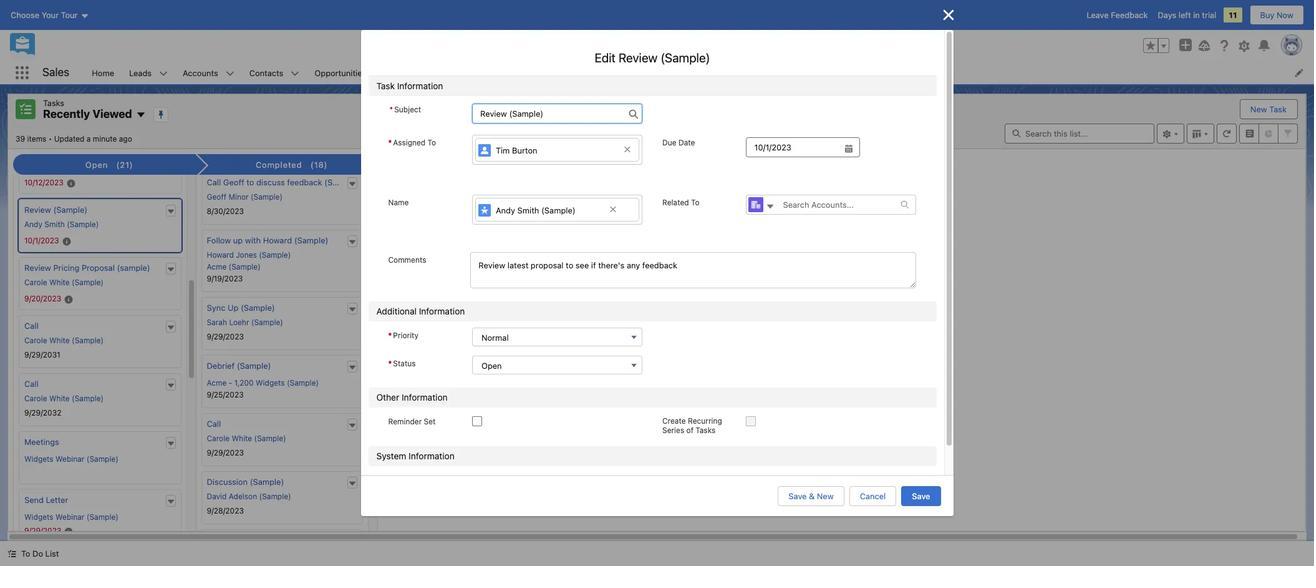 Task type: describe. For each thing, give the bounding box(es) containing it.
0 vertical spatial task
[[377, 81, 395, 91]]

sales
[[42, 66, 69, 79]]

reports list item
[[584, 61, 645, 84]]

analytics link
[[703, 61, 752, 84]]

letter
[[46, 495, 68, 505]]

quotes link
[[645, 61, 687, 84]]

adelson
[[229, 492, 257, 501]]

howard jones (sample) acme (sample) 9/19/2023
[[207, 250, 291, 283]]

to for assigned to
[[428, 138, 436, 147]]

2 vertical spatial 9/29/2023
[[24, 526, 61, 536]]

ago
[[119, 134, 132, 143]]

9/29/2032
[[24, 408, 61, 418]]

9/29/2031
[[24, 350, 60, 360]]

contacts
[[249, 68, 284, 78]]

dashboards link
[[507, 61, 568, 84]]

call geoff to discuss feedback (sample) link
[[207, 177, 359, 187]]

save for save
[[913, 491, 931, 501]]

related
[[663, 198, 689, 207]]

name
[[388, 198, 409, 207]]

other information
[[377, 392, 448, 403]]

of
[[687, 426, 694, 435]]

none search field inside the recently viewed|tasks|list view element
[[1005, 123, 1155, 143]]

Search Recently Viewed list view. search field
[[1005, 123, 1155, 143]]

edit review (sample)
[[595, 51, 711, 65]]

carole white (sample) for 9/29/2032
[[24, 394, 104, 403]]

webinar for meetings
[[56, 454, 85, 464]]

review for review (sample)
[[24, 205, 51, 215]]

meetings
[[24, 437, 59, 447]]

assigned to
[[393, 138, 436, 147]]

1 horizontal spatial andy smith (sample)
[[496, 205, 576, 215]]

Related To text field
[[776, 195, 901, 214]]

due date
[[663, 138, 695, 147]]

10/1/2023
[[24, 236, 59, 245]]

acme (sample) link
[[207, 262, 261, 272]]

to for related to
[[691, 198, 700, 207]]

updated
[[54, 134, 85, 143]]

comments
[[388, 255, 427, 265]]

do
[[33, 549, 43, 559]]

other
[[377, 392, 400, 403]]

list
[[45, 549, 59, 559]]

accounts image
[[749, 197, 764, 212]]

opportunities list item
[[307, 61, 390, 84]]

new inside new task button
[[1251, 104, 1268, 114]]

with
[[245, 235, 261, 245]]

carole for 9/29/2023
[[207, 434, 230, 443]]

up
[[228, 303, 239, 313]]

calendar link
[[390, 61, 439, 84]]

carole white (sample) link for 9/29/2032
[[24, 394, 104, 403]]

items
[[27, 134, 46, 143]]

* for priority
[[388, 331, 392, 340]]

date
[[679, 138, 695, 147]]

1 horizontal spatial andy smith (sample) link
[[476, 198, 640, 221]]

1 horizontal spatial howard
[[263, 235, 292, 245]]

save & new
[[789, 491, 834, 501]]

reports link
[[584, 61, 628, 84]]

call for 9/29/2032
[[24, 379, 39, 389]]

widgets webinar (sample) link for send letter
[[24, 512, 119, 522]]

andy inside the recently viewed|tasks|list view element
[[24, 220, 42, 229]]

sarah loehr (sample) link
[[207, 318, 283, 327]]

save button
[[902, 486, 941, 506]]

0 vertical spatial review
[[619, 51, 658, 65]]

andy smith (sample) inside the recently viewed|tasks|list view element
[[24, 220, 99, 229]]

contacts list item
[[242, 61, 307, 84]]

call for 9/29/2023
[[207, 419, 221, 429]]

review for review pricing proposal (sample)
[[24, 263, 51, 273]]

assigned
[[393, 138, 426, 147]]

reminder
[[388, 417, 422, 426]]

accounts link
[[175, 61, 226, 84]]

normal button
[[472, 328, 643, 347]]

widgets webinar (sample) for send letter
[[24, 512, 119, 522]]

information for additional information
[[419, 306, 465, 317]]

Comments text field
[[471, 252, 917, 289]]

9/29/2023 for call
[[207, 448, 244, 457]]

series
[[663, 426, 685, 435]]

days
[[1159, 10, 1177, 20]]

quotes
[[652, 68, 679, 78]]

a
[[87, 134, 91, 143]]

sarah
[[207, 318, 227, 327]]

open inside the recently viewed|tasks|list view element
[[85, 160, 108, 170]]

* left subject
[[390, 105, 393, 114]]

text default image for 'follow up with howard (sample)' link
[[348, 238, 357, 246]]

contacts link
[[242, 61, 291, 84]]

viewed
[[93, 107, 132, 120]]

follow up with howard (sample) link
[[207, 235, 329, 245]]

•
[[49, 134, 52, 143]]

now
[[1277, 10, 1294, 20]]

widgets webinar (sample) link for meetings
[[24, 454, 119, 464]]

sync
[[207, 303, 226, 313]]

new task button
[[1241, 100, 1297, 119]]

task inside button
[[1270, 104, 1287, 114]]

send letter link
[[24, 495, 68, 505]]

tasks link
[[752, 61, 789, 84]]

carole white (sample) down pricing
[[24, 278, 104, 287]]

proposal
[[82, 263, 115, 273]]

call link for call
[[24, 379, 39, 389]]

smith inside the recently viewed|tasks|list view element
[[45, 220, 65, 229]]

leave feedback link
[[1087, 10, 1149, 20]]

0 vertical spatial call link
[[24, 321, 39, 331]]

dashboards list item
[[507, 61, 584, 84]]

meetings link
[[24, 437, 59, 447]]

completed
[[256, 160, 302, 170]]

loehr
[[229, 318, 249, 327]]

leads list item
[[122, 61, 175, 84]]

review pricing proposal (sample)
[[24, 263, 150, 273]]

recently viewed|tasks|list view element
[[7, 94, 1307, 566]]

white for 9/29/2023
[[232, 434, 252, 443]]

text default image inside the to do list button
[[7, 549, 16, 558]]

home link
[[84, 61, 122, 84]]

new inside save & new button
[[817, 491, 834, 501]]

call link for debrief (sample)
[[207, 419, 221, 429]]

* for status
[[388, 359, 392, 368]]

david adelson (sample)
[[207, 492, 291, 501]]

discuss
[[256, 177, 285, 187]]

burton
[[512, 145, 538, 155]]

0 vertical spatial andy
[[496, 205, 516, 215]]

task information
[[377, 81, 443, 91]]

39
[[16, 134, 25, 143]]

carole for 9/29/2031
[[24, 336, 47, 345]]

review (sample)
[[24, 205, 88, 215]]

normal
[[482, 333, 509, 343]]

set
[[424, 417, 436, 426]]



Task type: locate. For each thing, give the bounding box(es) containing it.
call for 9/29/2031
[[24, 321, 39, 331]]

9/29/2023 up to do list
[[24, 526, 61, 536]]

* left priority
[[388, 331, 392, 340]]

widgets down send
[[24, 512, 53, 522]]

2 acme from the top
[[207, 378, 227, 388]]

1 acme from the top
[[207, 262, 227, 272]]

acme - 1,200 widgets (sample) link
[[207, 378, 319, 388]]

review (sample) link
[[24, 205, 88, 215]]

tasks right analytics link in the top of the page
[[760, 68, 781, 78]]

carole white (sample) up 9/29/2031
[[24, 336, 104, 345]]

0 vertical spatial tasks
[[760, 68, 781, 78]]

feedback
[[287, 177, 322, 187]]

andy up 10/1/2023 on the left of the page
[[24, 220, 42, 229]]

tasks inside "list item"
[[760, 68, 781, 78]]

smith inside "andy smith (sample)" "link"
[[518, 205, 539, 215]]

review down 10/12/2023
[[24, 205, 51, 215]]

1 vertical spatial smith
[[45, 220, 65, 229]]

carole white (sample) link up discussion (sample) link
[[207, 434, 286, 443]]

widgets right 1,200
[[256, 378, 285, 388]]

dashboards
[[515, 68, 560, 78]]

to left "do"
[[21, 549, 30, 559]]

None checkbox
[[747, 416, 757, 426]]

0 horizontal spatial new
[[817, 491, 834, 501]]

9/28/2023
[[207, 506, 244, 516]]

1 webinar from the top
[[56, 454, 85, 464]]

carole white (sample) for 9/29/2031
[[24, 336, 104, 345]]

geoff up minor
[[223, 177, 244, 187]]

webinar down letter
[[56, 512, 85, 522]]

call link down 9/29/2031
[[24, 379, 39, 389]]

1 vertical spatial review
[[24, 205, 51, 215]]

carole white (sample) up discussion (sample) link
[[207, 434, 286, 443]]

0 horizontal spatial andy
[[24, 220, 42, 229]]

select list display image
[[1188, 123, 1215, 143]]

9/19/2023
[[207, 274, 243, 283]]

tim
[[496, 145, 510, 155]]

information down calendar
[[397, 81, 443, 91]]

howard inside 'howard jones (sample) acme (sample) 9/19/2023'
[[207, 250, 234, 260]]

1 vertical spatial andy
[[24, 220, 42, 229]]

up
[[233, 235, 243, 245]]

39 items • updated a minute ago
[[16, 134, 132, 143]]

list view controls image
[[1158, 123, 1185, 143]]

debrief (sample)
[[207, 361, 271, 371]]

call link
[[24, 321, 39, 331], [24, 379, 39, 389], [207, 419, 221, 429]]

list
[[84, 61, 1315, 84]]

to right assigned
[[428, 138, 436, 147]]

9/20/2023
[[24, 294, 61, 303]]

webinar down meetings link at the left of the page
[[56, 454, 85, 464]]

* for assigned to
[[388, 138, 392, 147]]

accounts list item
[[175, 61, 242, 84]]

1 vertical spatial 9/29/2023
[[207, 448, 244, 457]]

call down 9/25/2023
[[207, 419, 221, 429]]

calendar
[[398, 68, 432, 78]]

(sample)
[[661, 51, 711, 65], [325, 177, 359, 187], [251, 192, 283, 202], [53, 205, 88, 215], [542, 205, 576, 215], [67, 220, 99, 229], [294, 235, 329, 245], [259, 250, 291, 260], [229, 262, 261, 272], [72, 278, 104, 287], [241, 303, 275, 313], [251, 318, 283, 327], [72, 336, 104, 345], [237, 361, 271, 371], [287, 378, 319, 388], [72, 394, 104, 403], [254, 434, 286, 443], [87, 454, 119, 464], [250, 477, 284, 487], [259, 492, 291, 501], [87, 512, 119, 522]]

9/29/2023 down sarah
[[207, 332, 244, 341]]

2 vertical spatial to
[[21, 549, 30, 559]]

acme inside acme - 1,200 widgets (sample) 9/25/2023
[[207, 378, 227, 388]]

due
[[663, 138, 677, 147]]

carole white (sample) link up 9/29/2031
[[24, 336, 104, 345]]

text default image for review (sample) link
[[166, 207, 175, 216]]

call up 8/30/2023 at the left of page
[[207, 177, 221, 187]]

1 vertical spatial task
[[1270, 104, 1287, 114]]

leads
[[129, 68, 152, 78]]

acme inside 'howard jones (sample) acme (sample) 9/19/2023'
[[207, 262, 227, 272]]

to inside button
[[21, 549, 30, 559]]

text default image for debrief (sample)
[[348, 363, 357, 372]]

2 vertical spatial review
[[24, 263, 51, 273]]

1 widgets webinar (sample) from the top
[[24, 454, 119, 464]]

sync up (sample)
[[207, 303, 275, 313]]

2 webinar from the top
[[56, 512, 85, 522]]

accounts
[[183, 68, 218, 78]]

andy smith (sample) down burton
[[496, 205, 576, 215]]

smith down review (sample)
[[45, 220, 65, 229]]

0 vertical spatial new
[[1251, 104, 1268, 114]]

1 vertical spatial tasks
[[43, 98, 64, 108]]

0 vertical spatial smith
[[518, 205, 539, 215]]

carole up the 9/20/2023
[[24, 278, 47, 287]]

1 vertical spatial andy smith (sample)
[[24, 220, 99, 229]]

text default image for discussion (sample) link
[[348, 479, 357, 488]]

2 widgets webinar (sample) from the top
[[24, 512, 119, 522]]

*
[[390, 105, 393, 114], [388, 138, 392, 147], [388, 331, 392, 340], [388, 359, 392, 368]]

call down the 9/20/2023
[[24, 321, 39, 331]]

carole down 9/25/2023
[[207, 434, 230, 443]]

andy smith (sample) link down review (sample)
[[24, 220, 99, 229]]

0 vertical spatial andy smith (sample)
[[496, 205, 576, 215]]

call
[[207, 177, 221, 187], [24, 321, 39, 331], [24, 379, 39, 389], [207, 419, 221, 429]]

information for system information
[[409, 451, 455, 461]]

white up 9/29/2032 at the bottom
[[49, 394, 70, 403]]

tasks right of
[[696, 426, 716, 435]]

1 horizontal spatial tasks
[[696, 426, 716, 435]]

text default image for review pricing proposal (sample) link
[[166, 265, 175, 274]]

2 widgets webinar (sample) link from the top
[[24, 512, 119, 522]]

widgets webinar (sample) link
[[24, 454, 119, 464], [24, 512, 119, 522]]

system
[[377, 451, 406, 461]]

0 vertical spatial open
[[85, 160, 108, 170]]

widgets webinar (sample) down letter
[[24, 512, 119, 522]]

recently viewed
[[43, 107, 132, 120]]

left
[[1179, 10, 1192, 20]]

information right additional
[[419, 306, 465, 317]]

leave feedback
[[1087, 10, 1149, 20]]

forecasts link
[[455, 61, 507, 84]]

recently viewed status
[[16, 134, 54, 143]]

acme left -
[[207, 378, 227, 388]]

(21)
[[116, 160, 133, 170]]

carole white (sample)
[[24, 278, 104, 287], [24, 336, 104, 345], [24, 394, 104, 403], [207, 434, 286, 443]]

additional information
[[377, 306, 465, 317]]

1 widgets webinar (sample) link from the top
[[24, 454, 119, 464]]

text default image
[[901, 200, 910, 209], [348, 305, 357, 314], [348, 363, 357, 372], [166, 381, 175, 390], [166, 497, 175, 506], [7, 549, 16, 558]]

andy smith (sample)
[[496, 205, 576, 215], [24, 220, 99, 229]]

1 vertical spatial open
[[482, 361, 502, 371]]

white for 9/29/2031
[[49, 336, 70, 345]]

save & new button
[[778, 486, 845, 506]]

geoff minor (sample) link
[[207, 192, 283, 202]]

in
[[1194, 10, 1201, 20]]

call geoff to discuss feedback (sample)
[[207, 177, 359, 187]]

2 vertical spatial tasks
[[696, 426, 716, 435]]

to do list
[[21, 549, 59, 559]]

save right cancel button
[[913, 491, 931, 501]]

9/29/2023 up 'discussion'
[[207, 448, 244, 457]]

leave
[[1087, 10, 1109, 20]]

quotes list item
[[645, 61, 703, 84]]

forecasts
[[463, 68, 500, 78]]

0 vertical spatial to
[[428, 138, 436, 147]]

andy down tim
[[496, 205, 516, 215]]

0 horizontal spatial howard
[[207, 250, 234, 260]]

open
[[85, 160, 108, 170], [482, 361, 502, 371]]

webinar
[[56, 454, 85, 464], [56, 512, 85, 522]]

1 vertical spatial to
[[691, 198, 700, 207]]

0 vertical spatial widgets
[[256, 378, 285, 388]]

1 vertical spatial widgets webinar (sample) link
[[24, 512, 119, 522]]

buy now
[[1261, 10, 1294, 20]]

david
[[207, 492, 227, 501]]

&
[[809, 491, 815, 501]]

andy smith (sample) down review (sample)
[[24, 220, 99, 229]]

11
[[1230, 10, 1238, 20]]

2 horizontal spatial tasks
[[760, 68, 781, 78]]

andy smith (sample) link inside the recently viewed|tasks|list view element
[[24, 220, 99, 229]]

acme
[[207, 262, 227, 272], [207, 378, 227, 388]]

debrief
[[207, 361, 235, 371]]

text default image for meetings link at the left of the page
[[166, 439, 175, 448]]

None search field
[[1005, 123, 1155, 143]]

create
[[663, 416, 686, 426]]

carole white (sample) link for 9/29/2023
[[207, 434, 286, 443]]

discussion (sample)
[[207, 477, 284, 487]]

0 vertical spatial webinar
[[56, 454, 85, 464]]

open down normal
[[482, 361, 502, 371]]

call link down the 9/20/2023
[[24, 321, 39, 331]]

widgets for meetings
[[24, 454, 53, 464]]

None text field
[[472, 104, 643, 124], [747, 137, 861, 157], [472, 104, 643, 124], [747, 137, 861, 157]]

2 vertical spatial widgets
[[24, 512, 53, 522]]

white up 9/29/2031
[[49, 336, 70, 345]]

widgets for send letter
[[24, 512, 53, 522]]

information for task information
[[397, 81, 443, 91]]

geoff up 8/30/2023 at the left of page
[[207, 192, 227, 202]]

1 vertical spatial widgets
[[24, 454, 53, 464]]

follow up with howard (sample)
[[207, 235, 329, 245]]

0 horizontal spatial andy smith (sample) link
[[24, 220, 99, 229]]

review up quotes
[[619, 51, 658, 65]]

text default image for the call geoff to discuss feedback (sample) link
[[348, 180, 357, 188]]

1 vertical spatial widgets webinar (sample)
[[24, 512, 119, 522]]

carole white (sample) link for 9/29/2031
[[24, 336, 104, 345]]

minor
[[229, 192, 249, 202]]

to
[[428, 138, 436, 147], [691, 198, 700, 207], [21, 549, 30, 559]]

send
[[24, 495, 44, 505]]

webinar for send letter
[[56, 512, 85, 522]]

tasks inside create recurring series of tasks
[[696, 426, 716, 435]]

widgets webinar (sample)
[[24, 454, 119, 464], [24, 512, 119, 522]]

carole
[[24, 278, 47, 287], [24, 336, 47, 345], [24, 394, 47, 403], [207, 434, 230, 443]]

widgets webinar (sample) for meetings
[[24, 454, 119, 464]]

andy smith (sample) link down tim burton link
[[476, 198, 640, 221]]

to right related
[[691, 198, 700, 207]]

system information
[[377, 451, 455, 461]]

1,200
[[234, 378, 254, 388]]

david adelson (sample) link
[[207, 492, 291, 501]]

carole white (sample) link down pricing
[[24, 278, 104, 287]]

1 horizontal spatial task
[[1270, 104, 1287, 114]]

0 vertical spatial geoff
[[223, 177, 244, 187]]

carole up 9/29/2032 at the bottom
[[24, 394, 47, 403]]

recently
[[43, 107, 90, 120]]

days left in trial
[[1159, 10, 1217, 20]]

* left assigned
[[388, 138, 392, 147]]

white down pricing
[[49, 278, 70, 287]]

home
[[92, 68, 114, 78]]

1 vertical spatial webinar
[[56, 512, 85, 522]]

text default image for sync up (sample)
[[348, 305, 357, 314]]

call down 9/29/2031
[[24, 379, 39, 389]]

to do list button
[[0, 541, 66, 566]]

1 vertical spatial new
[[817, 491, 834, 501]]

smith down burton
[[518, 205, 539, 215]]

group
[[1144, 38, 1170, 53]]

call link down 9/25/2023
[[207, 419, 221, 429]]

(sample) inside "link"
[[542, 205, 576, 215]]

cancel
[[860, 491, 886, 501]]

1 horizontal spatial open
[[482, 361, 502, 371]]

0 horizontal spatial smith
[[45, 220, 65, 229]]

howard right with
[[263, 235, 292, 245]]

information down set
[[409, 451, 455, 461]]

1 horizontal spatial smith
[[518, 205, 539, 215]]

widgets down meetings link at the left of the page
[[24, 454, 53, 464]]

jones
[[236, 250, 257, 260]]

additional
[[377, 306, 417, 317]]

save left &
[[789, 491, 807, 501]]

edit
[[595, 51, 616, 65]]

2 save from the left
[[913, 491, 931, 501]]

0 horizontal spatial andy smith (sample)
[[24, 220, 99, 229]]

10/12/2023
[[24, 178, 64, 187]]

1 horizontal spatial save
[[913, 491, 931, 501]]

text default image for call
[[166, 381, 175, 390]]

widgets webinar (sample) down meetings link at the left of the page
[[24, 454, 119, 464]]

0 horizontal spatial open
[[85, 160, 108, 170]]

0 vertical spatial acme
[[207, 262, 227, 272]]

create recurring series of tasks
[[663, 416, 723, 435]]

discussion
[[207, 477, 248, 487]]

0 horizontal spatial task
[[377, 81, 395, 91]]

1 horizontal spatial to
[[428, 138, 436, 147]]

0 horizontal spatial save
[[789, 491, 807, 501]]

send letter
[[24, 495, 68, 505]]

sync up (sample) link
[[207, 303, 275, 313]]

9/29/2023 for sync up (sample)
[[207, 332, 244, 341]]

open down "a"
[[85, 160, 108, 170]]

review down 10/1/2023 on the left of the page
[[24, 263, 51, 273]]

widgets
[[256, 378, 285, 388], [24, 454, 53, 464], [24, 512, 53, 522]]

howard down follow
[[207, 250, 234, 260]]

widgets webinar (sample) link down meetings link at the left of the page
[[24, 454, 119, 464]]

carole up 9/29/2031
[[24, 336, 47, 345]]

1 horizontal spatial new
[[1251, 104, 1268, 114]]

1 vertical spatial call link
[[24, 379, 39, 389]]

text default image
[[348, 180, 357, 188], [767, 202, 775, 211], [166, 207, 175, 216], [348, 238, 357, 246], [166, 265, 175, 274], [166, 323, 175, 332], [348, 421, 357, 430], [166, 439, 175, 448], [348, 479, 357, 488]]

reminder set
[[388, 417, 436, 426]]

1 vertical spatial acme
[[207, 378, 227, 388]]

1 horizontal spatial andy
[[496, 205, 516, 215]]

0 vertical spatial widgets webinar (sample)
[[24, 454, 119, 464]]

acme up 9/19/2023
[[207, 262, 227, 272]]

0 horizontal spatial to
[[21, 549, 30, 559]]

calendar list item
[[390, 61, 455, 84]]

open inside 'popup button'
[[482, 361, 502, 371]]

1 vertical spatial geoff
[[207, 192, 227, 202]]

0 horizontal spatial tasks
[[43, 98, 64, 108]]

save for save & new
[[789, 491, 807, 501]]

0 vertical spatial 9/29/2023
[[207, 332, 244, 341]]

information for other information
[[402, 392, 448, 403]]

(sample) inside acme - 1,200 widgets (sample) 9/25/2023
[[287, 378, 319, 388]]

tasks list item
[[752, 61, 805, 84]]

text default image for send letter
[[166, 497, 175, 506]]

carole white (sample) link up 9/29/2032 at the bottom
[[24, 394, 104, 403]]

task
[[377, 81, 395, 91], [1270, 104, 1287, 114]]

geoff minor (sample)
[[207, 192, 283, 202]]

1 save from the left
[[789, 491, 807, 501]]

carole white (sample) for 9/29/2023
[[207, 434, 286, 443]]

1 vertical spatial howard
[[207, 250, 234, 260]]

white for 9/29/2032
[[49, 394, 70, 403]]

carole white (sample) up 9/29/2032 at the bottom
[[24, 394, 104, 403]]

0 vertical spatial widgets webinar (sample) link
[[24, 454, 119, 464]]

list containing home
[[84, 61, 1315, 84]]

widgets inside acme - 1,200 widgets (sample) 9/25/2023
[[256, 378, 285, 388]]

-
[[229, 378, 232, 388]]

leads link
[[122, 61, 159, 84]]

widgets webinar (sample) link down letter
[[24, 512, 119, 522]]

reports
[[591, 68, 621, 78]]

tasks down sales
[[43, 98, 64, 108]]

2 horizontal spatial to
[[691, 198, 700, 207]]

0 vertical spatial howard
[[263, 235, 292, 245]]

* left status
[[388, 359, 392, 368]]

smith
[[518, 205, 539, 215], [45, 220, 65, 229]]

information up set
[[402, 392, 448, 403]]

white up discussion (sample) link
[[232, 434, 252, 443]]

inverse image
[[941, 7, 956, 22]]

opportunities
[[315, 68, 367, 78]]

open button
[[472, 356, 643, 375]]

recurring
[[688, 416, 723, 426]]

discussion (sample) link
[[207, 477, 284, 487]]

tim burton link
[[476, 138, 640, 161]]

related to
[[663, 198, 700, 207]]

2 vertical spatial call link
[[207, 419, 221, 429]]

carole for 9/29/2032
[[24, 394, 47, 403]]



Task type: vqa. For each thing, say whether or not it's contained in the screenshot.
Send Letter's Widgets Webinar (Sample)
yes



